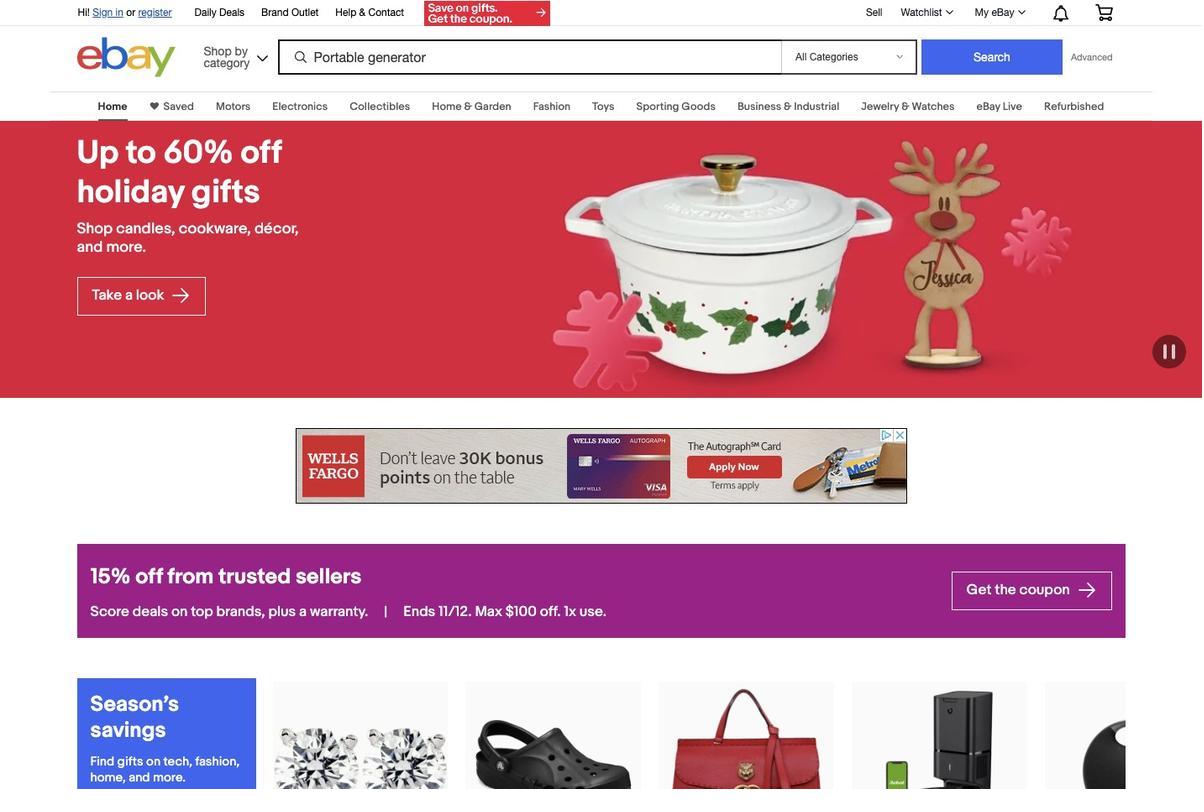 Task type: describe. For each thing, give the bounding box(es) containing it.
shop by category
[[204, 44, 250, 69]]

garden
[[475, 100, 511, 113]]

sporting
[[637, 100, 679, 113]]

register
[[138, 7, 172, 18]]

sign in link
[[93, 7, 123, 18]]

fashion
[[533, 100, 571, 113]]

get
[[967, 583, 992, 599]]

advertisement region
[[295, 429, 907, 504]]

& for industrial
[[784, 100, 792, 113]]

category
[[204, 56, 250, 69]]

sporting goods
[[637, 100, 716, 113]]

help & contact link
[[336, 4, 404, 23]]

15%
[[90, 565, 131, 591]]

coupon
[[1020, 583, 1070, 599]]

get the coupon
[[967, 583, 1073, 599]]

on for top
[[171, 604, 188, 621]]

live
[[1003, 100, 1022, 113]]

& for contact
[[359, 7, 366, 18]]

0 vertical spatial a
[[125, 287, 133, 304]]

your shopping cart image
[[1094, 4, 1114, 21]]

ebay inside account navigation
[[992, 7, 1015, 18]]

watchlist link
[[892, 3, 961, 23]]

refurbished
[[1044, 100, 1104, 113]]

advanced
[[1071, 52, 1113, 62]]

more. inside up to 60% off holiday gifts shop candles, cookware, décor, and more.
[[106, 238, 146, 257]]

ends 11/12. max $100 off. 1x use.
[[404, 604, 607, 621]]

on for tech,
[[146, 755, 161, 771]]

top
[[191, 604, 213, 621]]

get the coupon image
[[424, 1, 550, 26]]

my ebay link
[[966, 3, 1033, 23]]

advanced link
[[1063, 40, 1121, 74]]

season's
[[90, 692, 179, 718]]

home & garden
[[432, 100, 511, 113]]

brand outlet link
[[261, 4, 319, 23]]

find
[[90, 755, 114, 771]]

gucci gg marmont animalier red top handle bag leather large image
[[659, 682, 835, 790]]

up to 60% off holiday gifts link
[[77, 134, 319, 213]]

business & industrial
[[738, 100, 840, 113]]

off.
[[540, 604, 561, 621]]

sell link
[[859, 6, 890, 18]]

daily deals link
[[195, 4, 245, 23]]

get the coupon link
[[952, 572, 1112, 611]]

toys
[[592, 100, 615, 113]]

jewelry & watches
[[861, 100, 955, 113]]

fashion link
[[533, 100, 571, 113]]

60%
[[163, 134, 234, 173]]

motors link
[[216, 100, 251, 113]]

ebay live link
[[977, 100, 1022, 113]]

home for home & garden
[[432, 100, 462, 113]]

or
[[126, 7, 135, 18]]

my ebay
[[975, 7, 1015, 18]]

ends
[[404, 604, 436, 621]]

look
[[136, 287, 164, 304]]

from
[[168, 565, 214, 591]]

shop inside the shop by category
[[204, 44, 232, 58]]

more. inside find gifts on tech, fashion, home, and more.
[[153, 771, 186, 786]]

deals
[[219, 7, 245, 18]]

brand
[[261, 7, 289, 18]]

holiday
[[77, 173, 184, 212]]

refurbished link
[[1044, 100, 1104, 113]]

daily
[[195, 7, 217, 18]]

1 vertical spatial a
[[299, 604, 307, 621]]

watches
[[912, 100, 955, 113]]

deals
[[133, 604, 168, 621]]

up to 60% off holiday gifts main content
[[0, 82, 1202, 790]]

register link
[[138, 7, 172, 18]]

business & industrial link
[[738, 100, 840, 113]]

cookware,
[[179, 220, 251, 238]]

collectibles link
[[350, 100, 410, 113]]

electronics
[[273, 100, 328, 113]]

goods
[[682, 100, 716, 113]]

up to 60% off holiday gifts shop candles, cookware, décor, and more.
[[77, 134, 299, 257]]

score deals on top brands, plus a warranty.
[[90, 604, 368, 621]]

season's savings link
[[90, 692, 242, 744]]

contact
[[368, 7, 404, 18]]

trusted
[[218, 565, 291, 591]]

décor,
[[255, 220, 299, 238]]

help
[[336, 7, 356, 18]]

|
[[384, 604, 388, 621]]

home for home
[[98, 100, 127, 113]]



Task type: locate. For each thing, give the bounding box(es) containing it.
and inside up to 60% off holiday gifts shop candles, cookware, décor, and more.
[[77, 238, 103, 257]]

Search for anything text field
[[280, 41, 778, 73]]

electronics link
[[273, 100, 328, 113]]

harman kardon onyx studio 6 portable bluetooth speaker - black image
[[1046, 682, 1202, 790]]

to
[[126, 134, 156, 173]]

15% off from trusted sellers link
[[90, 564, 938, 592]]

home left garden
[[432, 100, 462, 113]]

my
[[975, 7, 989, 18]]

None submit
[[922, 39, 1063, 75]]

brand outlet
[[261, 7, 319, 18]]

2 home from the left
[[432, 100, 462, 113]]

hi! sign in or register
[[78, 7, 172, 18]]

11/12.
[[439, 604, 472, 621]]

sell
[[866, 6, 883, 18]]

none submit inside shop by category banner
[[922, 39, 1063, 75]]

home
[[98, 100, 127, 113], [432, 100, 462, 113]]

ebay
[[992, 7, 1015, 18], [977, 100, 1001, 113]]

0 horizontal spatial a
[[125, 287, 133, 304]]

take
[[92, 287, 122, 304]]

sporting goods link
[[637, 100, 716, 113]]

max
[[475, 604, 502, 621]]

1 vertical spatial gifts
[[117, 755, 143, 771]]

& right business
[[784, 100, 792, 113]]

a right plus
[[299, 604, 307, 621]]

0 horizontal spatial and
[[77, 238, 103, 257]]

shop by category banner
[[68, 0, 1126, 82]]

in
[[116, 7, 123, 18]]

new irobot roomba i8+ wi-fi connected robot vacuum with automatic dirt disposal image
[[852, 682, 1028, 790]]

1x
[[564, 604, 576, 621]]

gifts inside up to 60% off holiday gifts shop candles, cookware, décor, and more.
[[191, 173, 260, 212]]

candles,
[[116, 220, 175, 238]]

toys link
[[592, 100, 615, 113]]

saved
[[163, 100, 194, 113]]

1 vertical spatial on
[[146, 755, 161, 771]]

1 vertical spatial more.
[[153, 771, 186, 786]]

crocs men's and women's shoes - baya clogs, slip on shoes, waterproof sandals image
[[466, 721, 641, 790]]

industrial
[[794, 100, 840, 113]]

home up the up
[[98, 100, 127, 113]]

take a look link
[[77, 277, 206, 316]]

motors
[[216, 100, 251, 113]]

gifts right find on the left bottom of page
[[117, 755, 143, 771]]

1 horizontal spatial shop
[[204, 44, 232, 58]]

0 horizontal spatial shop
[[77, 220, 113, 238]]

take a look
[[92, 287, 167, 304]]

tech,
[[163, 755, 192, 771]]

0 horizontal spatial more.
[[106, 238, 146, 257]]

ebay inside up to 60% off holiday gifts main content
[[977, 100, 1001, 113]]

and right home,
[[129, 771, 150, 786]]

and inside find gifts on tech, fashion, home, and more.
[[129, 771, 150, 786]]

a
[[125, 287, 133, 304], [299, 604, 307, 621]]

0 horizontal spatial on
[[146, 755, 161, 771]]

saved link
[[158, 100, 194, 113]]

0 vertical spatial more.
[[106, 238, 146, 257]]

collectibles
[[350, 100, 410, 113]]

on left tech,
[[146, 755, 161, 771]]

a left the look
[[125, 287, 133, 304]]

home,
[[90, 771, 126, 786]]

15% off from trusted sellers
[[90, 565, 362, 591]]

0 vertical spatial gifts
[[191, 173, 260, 212]]

1 horizontal spatial a
[[299, 604, 307, 621]]

ebay left live
[[977, 100, 1001, 113]]

use.
[[580, 604, 607, 621]]

& for watches
[[902, 100, 910, 113]]

&
[[359, 7, 366, 18], [464, 100, 472, 113], [784, 100, 792, 113], [902, 100, 910, 113]]

0 horizontal spatial gifts
[[117, 755, 143, 771]]

0 vertical spatial off
[[241, 134, 282, 173]]

outlet
[[291, 7, 319, 18]]

gifts inside find gifts on tech, fashion, home, and more.
[[117, 755, 143, 771]]

up
[[77, 134, 119, 173]]

& left garden
[[464, 100, 472, 113]]

score
[[90, 604, 129, 621]]

gifts up the "cookware,"
[[191, 173, 260, 212]]

& right 'help'
[[359, 7, 366, 18]]

1 vertical spatial shop
[[77, 220, 113, 238]]

shop inside up to 60% off holiday gifts shop candles, cookware, décor, and more.
[[77, 220, 113, 238]]

0 vertical spatial ebay
[[992, 7, 1015, 18]]

fashion,
[[195, 755, 240, 771]]

more. down candles,
[[106, 238, 146, 257]]

ebay live
[[977, 100, 1022, 113]]

& inside account navigation
[[359, 7, 366, 18]]

0 vertical spatial and
[[77, 238, 103, 257]]

shop left candles,
[[77, 220, 113, 238]]

& for garden
[[464, 100, 472, 113]]

1 vertical spatial and
[[129, 771, 150, 786]]

off inside up to 60% off holiday gifts shop candles, cookware, décor, and more.
[[241, 134, 282, 173]]

off
[[241, 134, 282, 173], [136, 565, 163, 591]]

off down motors
[[241, 134, 282, 173]]

account navigation
[[68, 0, 1126, 29]]

1 vertical spatial ebay
[[977, 100, 1001, 113]]

1 horizontal spatial more.
[[153, 771, 186, 786]]

ebay right my
[[992, 7, 1015, 18]]

off up the deals at the bottom of the page
[[136, 565, 163, 591]]

1 home from the left
[[98, 100, 127, 113]]

hi!
[[78, 7, 90, 18]]

1 horizontal spatial gifts
[[191, 173, 260, 212]]

& right jewelry
[[902, 100, 910, 113]]

and up take
[[77, 238, 103, 257]]

shop by category button
[[196, 37, 272, 74]]

the
[[995, 583, 1016, 599]]

gifts
[[191, 173, 260, 212], [117, 755, 143, 771]]

business
[[738, 100, 782, 113]]

savings
[[90, 718, 166, 744]]

home & garden link
[[432, 100, 511, 113]]

daily deals
[[195, 7, 245, 18]]

0 horizontal spatial home
[[98, 100, 127, 113]]

1 horizontal spatial home
[[432, 100, 462, 113]]

0 vertical spatial shop
[[204, 44, 232, 58]]

season's savings
[[90, 692, 179, 744]]

1 horizontal spatial off
[[241, 134, 282, 173]]

$100
[[506, 604, 537, 621]]

0 horizontal spatial off
[[136, 565, 163, 591]]

on left 'top'
[[171, 604, 188, 621]]

sellers
[[296, 565, 362, 591]]

find gifts on tech, fashion, home, and more.
[[90, 755, 240, 786]]

shop left by
[[204, 44, 232, 58]]

plus
[[268, 604, 296, 621]]

more. left "fashion,"
[[153, 771, 186, 786]]

shop
[[204, 44, 232, 58], [77, 220, 113, 238]]

0 vertical spatial on
[[171, 604, 188, 621]]

on inside find gifts on tech, fashion, home, and more.
[[146, 755, 161, 771]]

sign
[[93, 7, 113, 18]]

1/4 - 2 ct t.w. natural diamond studs in 14k white or yellow gold image
[[273, 682, 448, 790]]

1 horizontal spatial and
[[129, 771, 150, 786]]

1 horizontal spatial on
[[171, 604, 188, 621]]

by
[[235, 44, 248, 58]]

1 vertical spatial off
[[136, 565, 163, 591]]



Task type: vqa. For each thing, say whether or not it's contained in the screenshot.
Plush at the right of the page
no



